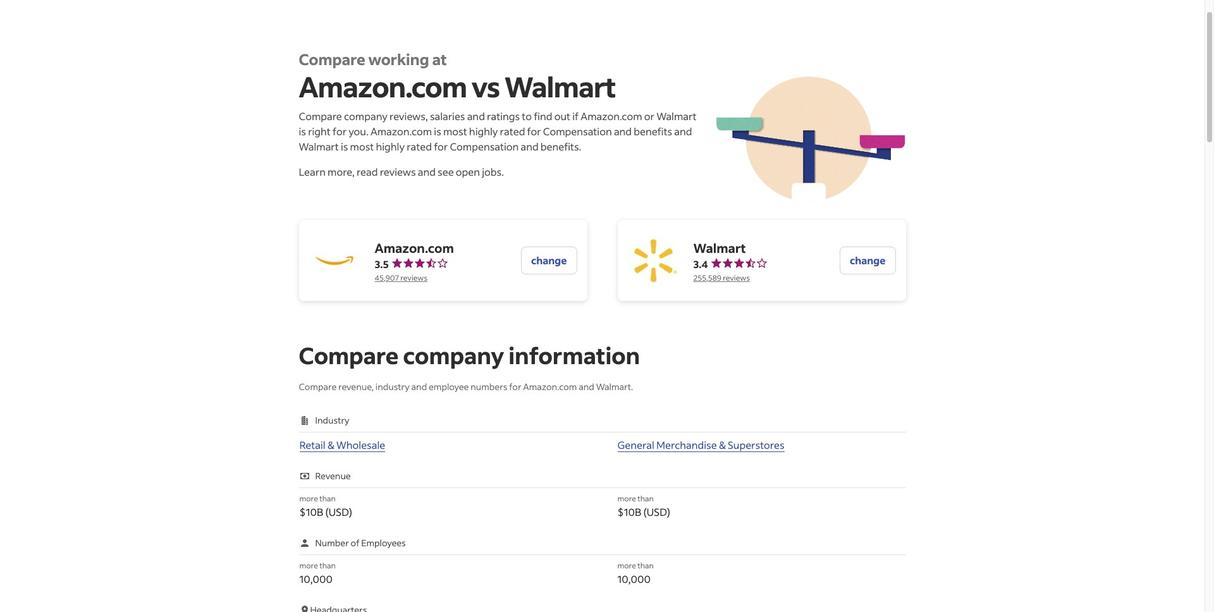 Task type: describe. For each thing, give the bounding box(es) containing it.
read
[[357, 165, 378, 178]]

learn
[[299, 165, 326, 178]]

vs
[[472, 68, 500, 104]]

3 compare from the top
[[299, 341, 399, 370]]

for down to
[[527, 125, 541, 138]]

reviews,
[[390, 109, 428, 123]]

and right the industry
[[411, 381, 427, 393]]

or
[[644, 109, 655, 123]]

compare company reviews, salaries and ratings to find out if amazon.com or walmart is right for you. amazon.com is most highly rated for compensation and benefits and walmart is most highly rated for compensation and benefits.
[[299, 109, 697, 153]]

amazon.com company logo image
[[309, 235, 360, 286]]

for right numbers
[[509, 381, 521, 393]]

amazon.com inside compare working at amazon.com vs walmart
[[299, 68, 467, 104]]

walmart right or on the top of the page
[[657, 109, 697, 123]]

and right benefits
[[674, 125, 692, 138]]

compare for and
[[299, 381, 337, 393]]

benefits
[[634, 125, 672, 138]]

45,907 reviews
[[375, 273, 427, 282]]

1 (usd) from the left
[[325, 505, 352, 519]]

salaries
[[430, 109, 465, 123]]

company for information
[[403, 341, 504, 370]]

change button for amazon.com
[[521, 247, 577, 274]]

reviews for amazon.com
[[400, 273, 427, 282]]

reviews right read
[[380, 165, 416, 178]]

walmart down right
[[299, 140, 339, 153]]

open
[[456, 165, 480, 178]]

of
[[351, 537, 360, 549]]

general merchandise & superstores link
[[618, 438, 785, 452]]

1 more than $10b (usd) from the left
[[299, 494, 352, 519]]

number of employees
[[315, 537, 406, 549]]

2 more than 10,000 from the left
[[618, 561, 654, 586]]

revenue,
[[338, 381, 374, 393]]

change for walmart
[[850, 254, 886, 267]]

revenue
[[315, 470, 351, 482]]

out
[[554, 109, 570, 123]]

and left ratings
[[467, 109, 485, 123]]

learn more, read reviews and see open jobs.
[[299, 165, 504, 178]]

2 more than $10b (usd) from the left
[[618, 494, 670, 519]]

0 horizontal spatial is
[[299, 125, 306, 138]]

2 10,000 from the left
[[618, 572, 651, 586]]

number
[[315, 537, 349, 549]]

change for amazon.com
[[531, 254, 567, 267]]

compare revenue, industry and employee numbers for amazon.com and walmart.
[[299, 381, 633, 393]]

change button for walmart
[[840, 247, 896, 274]]

1 10,000 from the left
[[299, 572, 333, 586]]

3.5
[[375, 257, 389, 271]]

0 horizontal spatial compensation
[[450, 140, 519, 153]]

retail & wholesale link
[[299, 438, 385, 452]]

to
[[522, 109, 532, 123]]

for up the see
[[434, 140, 448, 153]]

45,907
[[375, 273, 399, 282]]

amazon.com up the 3.5 out of 5 stars. image at top left
[[375, 240, 454, 256]]

amazon.com link
[[375, 240, 454, 256]]

more,
[[328, 165, 355, 178]]

3.4 out of 5 stars. image
[[711, 257, 768, 271]]

0 vertical spatial rated
[[500, 125, 525, 138]]

industry
[[315, 414, 349, 426]]

255,589 reviews
[[693, 273, 750, 282]]

0 horizontal spatial most
[[350, 140, 374, 153]]



Task type: vqa. For each thing, say whether or not it's contained in the screenshot.
$10B
yes



Task type: locate. For each thing, give the bounding box(es) containing it.
most down you.
[[350, 140, 374, 153]]

1 horizontal spatial 10,000
[[618, 572, 651, 586]]

wholesale
[[336, 438, 385, 452]]

1 vertical spatial company
[[403, 341, 504, 370]]

employee
[[429, 381, 469, 393]]

compare for salaries
[[299, 109, 342, 123]]

& inside 'link'
[[719, 438, 726, 452]]

0 horizontal spatial 10,000
[[299, 572, 333, 586]]

change
[[531, 254, 567, 267], [850, 254, 886, 267]]

& left superstores
[[719, 438, 726, 452]]

benefits.
[[541, 140, 581, 153]]

is
[[299, 125, 306, 138], [434, 125, 441, 138], [341, 140, 348, 153]]

change button
[[521, 247, 577, 274], [840, 247, 896, 274]]

employees
[[361, 537, 406, 549]]

1 horizontal spatial more than $10b (usd)
[[618, 494, 670, 519]]

ratings
[[487, 109, 520, 123]]

highly up learn more, read reviews and see open jobs.
[[376, 140, 405, 153]]

and left the see
[[418, 165, 436, 178]]

1 horizontal spatial (usd)
[[643, 505, 670, 519]]

amazon.com down reviews,
[[371, 125, 432, 138]]

find
[[534, 109, 552, 123]]

company for reviews,
[[344, 109, 388, 123]]

more than $10b (usd)
[[299, 494, 352, 519], [618, 494, 670, 519]]

amazon.com
[[299, 68, 467, 104], [581, 109, 642, 123], [371, 125, 432, 138], [375, 240, 454, 256], [523, 381, 577, 393]]

1 change from the left
[[531, 254, 567, 267]]

2 change button from the left
[[840, 247, 896, 274]]

1 horizontal spatial $10b
[[618, 505, 641, 519]]

2 change from the left
[[850, 254, 886, 267]]

2 (usd) from the left
[[643, 505, 670, 519]]

0 horizontal spatial change
[[531, 254, 567, 267]]

than
[[320, 494, 336, 503], [638, 494, 654, 503], [320, 561, 336, 570], [638, 561, 654, 570]]

compare
[[299, 49, 365, 69], [299, 109, 342, 123], [299, 341, 399, 370], [299, 381, 337, 393]]

$10b
[[299, 505, 323, 519], [618, 505, 641, 519]]

walmart
[[505, 68, 616, 104], [657, 109, 697, 123], [299, 140, 339, 153], [693, 240, 746, 256]]

1 horizontal spatial highly
[[469, 125, 498, 138]]

1 & from the left
[[327, 438, 334, 452]]

amazon.com right if
[[581, 109, 642, 123]]

working
[[368, 49, 429, 69]]

information
[[509, 341, 640, 370]]

1 horizontal spatial is
[[341, 140, 348, 153]]

at
[[432, 49, 447, 69]]

company inside "compare company reviews, salaries and ratings to find out if amazon.com or walmart is right for you. amazon.com is most highly rated for compensation and benefits and walmart is most highly rated for compensation and benefits."
[[344, 109, 388, 123]]

0 horizontal spatial $10b
[[299, 505, 323, 519]]

compare working at amazon.com vs walmart
[[299, 49, 616, 104]]

1 horizontal spatial change button
[[840, 247, 896, 274]]

general merchandise & superstores
[[618, 438, 785, 452]]

1 horizontal spatial more than 10,000
[[618, 561, 654, 586]]

0 vertical spatial most
[[443, 125, 467, 138]]

2 compare from the top
[[299, 109, 342, 123]]

amazon.com down information
[[523, 381, 577, 393]]

you.
[[349, 125, 369, 138]]

0 vertical spatial compensation
[[543, 125, 612, 138]]

is down salaries
[[434, 125, 441, 138]]

for
[[333, 125, 347, 138], [527, 125, 541, 138], [434, 140, 448, 153], [509, 381, 521, 393]]

is left right
[[299, 125, 306, 138]]

compensation
[[543, 125, 612, 138], [450, 140, 519, 153]]

1 vertical spatial most
[[350, 140, 374, 153]]

1 horizontal spatial company
[[403, 341, 504, 370]]

company up you.
[[344, 109, 388, 123]]

walmart link
[[693, 240, 746, 256]]

and left benefits
[[614, 125, 632, 138]]

superstores
[[728, 438, 785, 452]]

0 horizontal spatial more than $10b (usd)
[[299, 494, 352, 519]]

1 horizontal spatial compensation
[[543, 125, 612, 138]]

walmart company logo image
[[628, 235, 678, 286]]

compare company information
[[299, 341, 640, 370]]

and down to
[[521, 140, 539, 153]]

company
[[344, 109, 388, 123], [403, 341, 504, 370]]

compare inside "compare company reviews, salaries and ratings to find out if amazon.com or walmart is right for you. amazon.com is most highly rated for compensation and benefits and walmart is most highly rated for compensation and benefits."
[[299, 109, 342, 123]]

0 horizontal spatial highly
[[376, 140, 405, 153]]

&
[[327, 438, 334, 452], [719, 438, 726, 452]]

rated down ratings
[[500, 125, 525, 138]]

and
[[467, 109, 485, 123], [614, 125, 632, 138], [674, 125, 692, 138], [521, 140, 539, 153], [418, 165, 436, 178], [411, 381, 427, 393], [579, 381, 594, 393]]

0 horizontal spatial company
[[344, 109, 388, 123]]

1 $10b from the left
[[299, 505, 323, 519]]

rated
[[500, 125, 525, 138], [407, 140, 432, 153]]

more than $10b (usd) down general
[[618, 494, 670, 519]]

if
[[572, 109, 579, 123]]

1 more than 10,000 from the left
[[299, 561, 336, 586]]

see
[[438, 165, 454, 178]]

10,000
[[299, 572, 333, 586], [618, 572, 651, 586]]

255,589
[[693, 273, 721, 282]]

numbers
[[471, 381, 507, 393]]

compensation up jobs.
[[450, 140, 519, 153]]

most down salaries
[[443, 125, 467, 138]]

highly down ratings
[[469, 125, 498, 138]]

retail & wholesale
[[299, 438, 385, 452]]

more
[[299, 494, 318, 503], [618, 494, 636, 503], [299, 561, 318, 570], [618, 561, 636, 570]]

compare inside compare working at amazon.com vs walmart
[[299, 49, 365, 69]]

highly
[[469, 125, 498, 138], [376, 140, 405, 153]]

1 horizontal spatial rated
[[500, 125, 525, 138]]

general
[[618, 438, 654, 452]]

industry
[[376, 381, 410, 393]]

3.5 out of 5 stars. image
[[391, 257, 448, 271]]

most
[[443, 125, 467, 138], [350, 140, 374, 153]]

reviews
[[380, 165, 416, 178], [400, 273, 427, 282], [723, 273, 750, 282]]

reviews for walmart
[[723, 273, 750, 282]]

2 $10b from the left
[[618, 505, 641, 519]]

more than 10,000
[[299, 561, 336, 586], [618, 561, 654, 586]]

and left walmart.
[[579, 381, 594, 393]]

walmart inside compare working at amazon.com vs walmart
[[505, 68, 616, 104]]

1 change button from the left
[[521, 247, 577, 274]]

jobs.
[[482, 165, 504, 178]]

is up more,
[[341, 140, 348, 153]]

(usd)
[[325, 505, 352, 519], [643, 505, 670, 519]]

1 horizontal spatial most
[[443, 125, 467, 138]]

0 vertical spatial highly
[[469, 125, 498, 138]]

0 horizontal spatial rated
[[407, 140, 432, 153]]

more than $10b (usd) down the 'revenue'
[[299, 494, 352, 519]]

0 vertical spatial company
[[344, 109, 388, 123]]

2 horizontal spatial is
[[434, 125, 441, 138]]

4 compare from the top
[[299, 381, 337, 393]]

1 horizontal spatial &
[[719, 438, 726, 452]]

walmart up 3.4
[[693, 240, 746, 256]]

1 vertical spatial highly
[[376, 140, 405, 153]]

1 horizontal spatial change
[[850, 254, 886, 267]]

company up the employee
[[403, 341, 504, 370]]

merchandise
[[656, 438, 717, 452]]

0 horizontal spatial more than 10,000
[[299, 561, 336, 586]]

reviews down 3.4 out of 5 stars. image
[[723, 273, 750, 282]]

1 vertical spatial rated
[[407, 140, 432, 153]]

for left you.
[[333, 125, 347, 138]]

rated up learn more, read reviews and see open jobs.
[[407, 140, 432, 153]]

1 compare from the top
[[299, 49, 365, 69]]

retail
[[299, 438, 325, 452]]

& right retail at bottom
[[327, 438, 334, 452]]

compensation down if
[[543, 125, 612, 138]]

walmart.
[[596, 381, 633, 393]]

2 & from the left
[[719, 438, 726, 452]]

walmart up out
[[505, 68, 616, 104]]

3.4
[[693, 257, 708, 271]]

amazon.com up reviews,
[[299, 68, 467, 104]]

compare for amazon.com
[[299, 49, 365, 69]]

right
[[308, 125, 331, 138]]

reviews down the 3.5 out of 5 stars. image at top left
[[400, 273, 427, 282]]

1 vertical spatial compensation
[[450, 140, 519, 153]]

0 horizontal spatial &
[[327, 438, 334, 452]]

0 horizontal spatial (usd)
[[325, 505, 352, 519]]

0 horizontal spatial change button
[[521, 247, 577, 274]]



